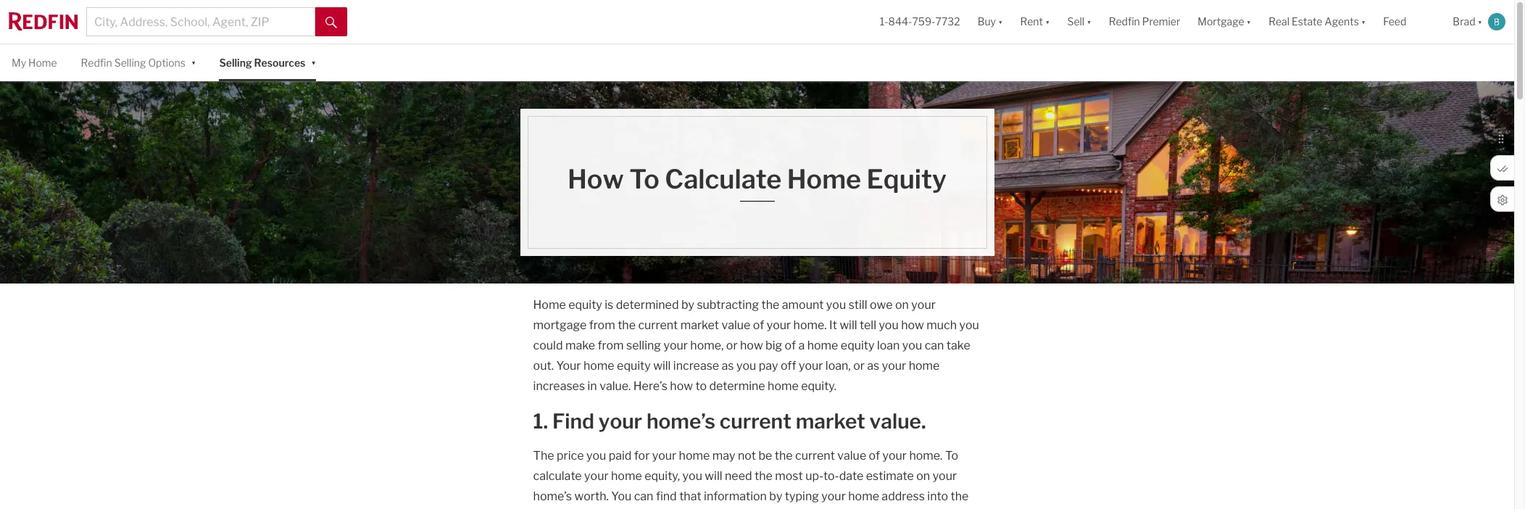 Task type: vqa. For each thing, say whether or not it's contained in the screenshot.
2 BEDS
no



Task type: locate. For each thing, give the bounding box(es) containing it.
▾ inside dropdown button
[[1362, 15, 1366, 28]]

1 vertical spatial redfin
[[81, 57, 112, 69]]

your up worth.
[[585, 469, 609, 483]]

as up determine
[[722, 359, 734, 373]]

2 horizontal spatial equity
[[841, 339, 875, 353]]

you up loan at the bottom of page
[[879, 319, 899, 332]]

home.
[[794, 319, 827, 332], [910, 449, 943, 463]]

0 vertical spatial value.
[[600, 379, 631, 393]]

will up here's
[[653, 359, 671, 373]]

0 vertical spatial on
[[896, 298, 909, 312]]

you up take
[[960, 319, 979, 332]]

the
[[533, 449, 554, 463]]

1 vertical spatial by
[[770, 490, 783, 503]]

of down the subtracting
[[753, 319, 764, 332]]

can
[[925, 339, 944, 353], [634, 490, 654, 503]]

1 vertical spatial how
[[740, 339, 763, 353]]

equity left is
[[569, 298, 602, 312]]

make
[[566, 339, 595, 353]]

0 horizontal spatial or
[[726, 339, 738, 353]]

home
[[808, 339, 839, 353], [584, 359, 615, 373], [909, 359, 940, 373], [768, 379, 799, 393], [679, 449, 710, 463], [611, 469, 642, 483], [849, 490, 880, 503]]

▾ inside redfin selling options ▾
[[191, 55, 196, 68]]

to right the how
[[629, 163, 660, 195]]

1 vertical spatial will
[[653, 359, 671, 373]]

you up it
[[827, 298, 846, 312]]

of
[[753, 319, 764, 332], [785, 339, 796, 353], [869, 449, 880, 463]]

1 horizontal spatial value
[[838, 449, 867, 463]]

your up big
[[767, 319, 791, 332]]

redfin inside button
[[1109, 15, 1140, 28]]

1 horizontal spatial selling
[[219, 57, 252, 69]]

how left to
[[670, 379, 693, 393]]

agents
[[1325, 15, 1360, 28]]

from
[[589, 319, 615, 332], [598, 339, 624, 353]]

equity
[[569, 298, 602, 312], [841, 339, 875, 353], [617, 359, 651, 373]]

redfin
[[1109, 15, 1140, 28], [81, 57, 112, 69]]

from down is
[[589, 319, 615, 332]]

1 horizontal spatial home.
[[910, 449, 943, 463]]

value.
[[600, 379, 631, 393], [870, 409, 926, 434]]

real estate agents ▾ button
[[1260, 0, 1375, 44]]

1 horizontal spatial home
[[533, 298, 566, 312]]

out.
[[533, 359, 554, 373]]

value. up 'estimate'
[[870, 409, 926, 434]]

0 vertical spatial by
[[682, 298, 695, 312]]

submit search image
[[326, 16, 337, 28]]

0 horizontal spatial redfin
[[81, 57, 112, 69]]

1 vertical spatial of
[[785, 339, 796, 353]]

or right "loan,"
[[854, 359, 865, 373]]

tell
[[860, 319, 877, 332]]

▾ right options
[[191, 55, 196, 68]]

your down loan at the bottom of page
[[882, 359, 907, 373]]

determine
[[709, 379, 765, 393]]

1 horizontal spatial home's
[[647, 409, 716, 434]]

0 vertical spatial market
[[681, 319, 719, 332]]

equity down selling
[[617, 359, 651, 373]]

1-844-759-7732 link
[[880, 15, 961, 28]]

of left a in the bottom of the page
[[785, 339, 796, 353]]

0 horizontal spatial of
[[753, 319, 764, 332]]

buy ▾ button
[[978, 0, 1003, 44]]

home. up 'estimate'
[[910, 449, 943, 463]]

1 vertical spatial home's
[[533, 490, 572, 503]]

1 vertical spatial value
[[838, 449, 867, 463]]

1 horizontal spatial will
[[705, 469, 723, 483]]

value up date
[[838, 449, 867, 463]]

of inside the price you paid for your home may not be the current value of your home. to calculate your home equity, you will need the most up-to-date estimate on your home's worth. you can find that information by typing your home address into t
[[869, 449, 880, 463]]

home left may
[[679, 449, 710, 463]]

1 vertical spatial home.
[[910, 449, 943, 463]]

1 horizontal spatial to
[[945, 449, 959, 463]]

how left much
[[901, 319, 924, 332]]

redfin right my home
[[81, 57, 112, 69]]

0 vertical spatial current
[[638, 319, 678, 332]]

1 horizontal spatial equity
[[617, 359, 651, 373]]

your up into
[[933, 469, 957, 483]]

1 vertical spatial to
[[945, 449, 959, 463]]

0 vertical spatial will
[[840, 319, 858, 332]]

1 vertical spatial market
[[796, 409, 866, 434]]

1 as from the left
[[722, 359, 734, 373]]

2 vertical spatial equity
[[617, 359, 651, 373]]

can right the you
[[634, 490, 654, 503]]

0 horizontal spatial on
[[896, 298, 909, 312]]

▾ right "agents" at right top
[[1362, 15, 1366, 28]]

resources
[[254, 57, 306, 69]]

or right the home,
[[726, 339, 738, 353]]

1-
[[880, 15, 889, 28]]

1 vertical spatial current
[[720, 409, 792, 434]]

▾ right resources
[[311, 55, 316, 68]]

can inside the price you paid for your home may not be the current value of your home. to calculate your home equity, you will need the most up-to-date estimate on your home's worth. you can find that information by typing your home address into t
[[634, 490, 654, 503]]

current down determined
[[638, 319, 678, 332]]

value
[[722, 319, 751, 332], [838, 449, 867, 463]]

will
[[840, 319, 858, 332], [653, 359, 671, 373], [705, 469, 723, 483]]

0 vertical spatial or
[[726, 339, 738, 353]]

mortgage ▾
[[1198, 15, 1252, 28]]

selling left options
[[114, 57, 146, 69]]

to
[[629, 163, 660, 195], [945, 449, 959, 463]]

current up up-
[[795, 449, 835, 463]]

how
[[901, 319, 924, 332], [740, 339, 763, 353], [670, 379, 693, 393]]

0 vertical spatial equity
[[569, 298, 602, 312]]

redfin premier
[[1109, 15, 1181, 28]]

the
[[762, 298, 780, 312], [618, 319, 636, 332], [775, 449, 793, 463], [755, 469, 773, 483]]

0 horizontal spatial current
[[638, 319, 678, 332]]

market down equity.
[[796, 409, 866, 434]]

1 vertical spatial home
[[787, 163, 861, 195]]

redfin inside redfin selling options ▾
[[81, 57, 112, 69]]

on up into
[[917, 469, 930, 483]]

2 vertical spatial will
[[705, 469, 723, 483]]

City, Address, School, Agent, ZIP search field
[[86, 7, 315, 36]]

by inside home equity is determined by subtracting the amount you still owe on your mortgage from the current market value of your home. it will tell you how much you could make from selling your home, or how big of a home equity loan you can take out. your home equity will increase as you pay off your loan, or as your home increases in value. here's how to determine home equity.
[[682, 298, 695, 312]]

1 vertical spatial equity
[[841, 339, 875, 353]]

you
[[611, 490, 632, 503]]

0 horizontal spatial home.
[[794, 319, 827, 332]]

your up equity.
[[799, 359, 823, 373]]

equity,
[[645, 469, 680, 483]]

2 vertical spatial how
[[670, 379, 693, 393]]

current inside home equity is determined by subtracting the amount you still owe on your mortgage from the current market value of your home. it will tell you how much you could make from selling your home, or how big of a home equity loan you can take out. your home equity will increase as you pay off your loan, or as your home increases in value. here's how to determine home equity.
[[638, 319, 678, 332]]

1 vertical spatial on
[[917, 469, 930, 483]]

my home
[[12, 57, 57, 69]]

will right it
[[840, 319, 858, 332]]

calculate
[[533, 469, 582, 483]]

1 vertical spatial from
[[598, 339, 624, 353]]

redfin selling options link
[[81, 44, 186, 81]]

2 horizontal spatial of
[[869, 449, 880, 463]]

1 vertical spatial value.
[[870, 409, 926, 434]]

1 vertical spatial can
[[634, 490, 654, 503]]

home,
[[691, 339, 724, 353]]

redfin left premier
[[1109, 15, 1140, 28]]

2 vertical spatial current
[[795, 449, 835, 463]]

market up the home,
[[681, 319, 719, 332]]

2 horizontal spatial current
[[795, 449, 835, 463]]

2 selling from the left
[[219, 57, 252, 69]]

equity down tell
[[841, 339, 875, 353]]

mortgage ▾ button
[[1189, 0, 1260, 44]]

as down loan at the bottom of page
[[867, 359, 880, 373]]

2 vertical spatial of
[[869, 449, 880, 463]]

0 horizontal spatial to
[[629, 163, 660, 195]]

by left the subtracting
[[682, 298, 695, 312]]

to up into
[[945, 449, 959, 463]]

home's inside the price you paid for your home may not be the current value of your home. to calculate your home equity, you will need the most up-to-date estimate on your home's worth. you can find that information by typing your home address into t
[[533, 490, 572, 503]]

selling
[[114, 57, 146, 69], [219, 57, 252, 69]]

0 horizontal spatial equity
[[569, 298, 602, 312]]

home equity is determined by subtracting the amount you still owe on your mortgage from the current market value of your home. it will tell you how much you could make from selling your home, or how big of a home equity loan you can take out. your home equity will increase as you pay off your loan, or as your home increases in value. here's how to determine home equity.
[[533, 298, 979, 393]]

1 horizontal spatial redfin
[[1109, 15, 1140, 28]]

1 horizontal spatial on
[[917, 469, 930, 483]]

still
[[849, 298, 868, 312]]

could
[[533, 339, 563, 353]]

0 horizontal spatial by
[[682, 298, 695, 312]]

to-
[[824, 469, 839, 483]]

2 vertical spatial home
[[533, 298, 566, 312]]

or
[[726, 339, 738, 353], [854, 359, 865, 373]]

your up paid
[[599, 409, 643, 434]]

your up 'estimate'
[[883, 449, 907, 463]]

home
[[28, 57, 57, 69], [787, 163, 861, 195], [533, 298, 566, 312]]

current inside the price you paid for your home may not be the current value of your home. to calculate your home equity, you will need the most up-to-date estimate on your home's worth. you can find that information by typing your home address into t
[[795, 449, 835, 463]]

0 vertical spatial value
[[722, 319, 751, 332]]

selling inside selling resources ▾
[[219, 57, 252, 69]]

real estate agents ▾ link
[[1269, 0, 1366, 44]]

0 horizontal spatial selling
[[114, 57, 146, 69]]

home's
[[647, 409, 716, 434], [533, 490, 572, 503]]

home's down calculate
[[533, 490, 572, 503]]

on right the owe
[[896, 298, 909, 312]]

need
[[725, 469, 752, 483]]

1 horizontal spatial current
[[720, 409, 792, 434]]

your up equity,
[[652, 449, 677, 463]]

0 vertical spatial to
[[629, 163, 660, 195]]

home right a in the bottom of the page
[[808, 339, 839, 353]]

2 horizontal spatial how
[[901, 319, 924, 332]]

value. right in
[[600, 379, 631, 393]]

selling left resources
[[219, 57, 252, 69]]

0 horizontal spatial home's
[[533, 490, 572, 503]]

home's down to
[[647, 409, 716, 434]]

0 vertical spatial home
[[28, 57, 57, 69]]

0 vertical spatial home's
[[647, 409, 716, 434]]

buy ▾ button
[[969, 0, 1012, 44]]

▾
[[998, 15, 1003, 28], [1046, 15, 1050, 28], [1087, 15, 1092, 28], [1247, 15, 1252, 28], [1362, 15, 1366, 28], [1478, 15, 1483, 28], [191, 55, 196, 68], [311, 55, 316, 68]]

0 vertical spatial from
[[589, 319, 615, 332]]

1 horizontal spatial as
[[867, 359, 880, 373]]

your
[[556, 359, 581, 373]]

equity
[[867, 163, 947, 195]]

rent ▾
[[1021, 15, 1050, 28]]

how left big
[[740, 339, 763, 353]]

0 horizontal spatial can
[[634, 490, 654, 503]]

0 horizontal spatial value
[[722, 319, 751, 332]]

redfin for redfin selling options ▾
[[81, 57, 112, 69]]

2 as from the left
[[867, 359, 880, 373]]

1 selling from the left
[[114, 57, 146, 69]]

1 horizontal spatial can
[[925, 339, 944, 353]]

value down the subtracting
[[722, 319, 751, 332]]

on inside the price you paid for your home may not be the current value of your home. to calculate your home equity, you will need the most up-to-date estimate on your home's worth. you can find that information by typing your home address into t
[[917, 469, 930, 483]]

will down may
[[705, 469, 723, 483]]

current up not
[[720, 409, 792, 434]]

from right make
[[598, 339, 624, 353]]

sell
[[1068, 15, 1085, 28]]

by down most
[[770, 490, 783, 503]]

real estate agents ▾
[[1269, 15, 1366, 28]]

of up 'estimate'
[[869, 449, 880, 463]]

0 vertical spatial redfin
[[1109, 15, 1140, 28]]

▾ right buy
[[998, 15, 1003, 28]]

premier
[[1143, 15, 1181, 28]]

home. down amount
[[794, 319, 827, 332]]

0 vertical spatial can
[[925, 339, 944, 353]]

a
[[799, 339, 805, 353]]

0 horizontal spatial as
[[722, 359, 734, 373]]

0 vertical spatial home.
[[794, 319, 827, 332]]

amount
[[782, 298, 824, 312]]

1 vertical spatial or
[[854, 359, 865, 373]]

1 horizontal spatial by
[[770, 490, 783, 503]]

real
[[1269, 15, 1290, 28]]

can down much
[[925, 339, 944, 353]]

0 horizontal spatial market
[[681, 319, 719, 332]]

market
[[681, 319, 719, 332], [796, 409, 866, 434]]

not
[[738, 449, 756, 463]]

user photo image
[[1489, 13, 1506, 30]]

by
[[682, 298, 695, 312], [770, 490, 783, 503]]

sell ▾ button
[[1059, 0, 1100, 44]]

information
[[704, 490, 767, 503]]

0 horizontal spatial value.
[[600, 379, 631, 393]]

you left paid
[[587, 449, 606, 463]]

home down much
[[909, 359, 940, 373]]

you up "that"
[[683, 469, 703, 483]]



Task type: describe. For each thing, give the bounding box(es) containing it.
my
[[12, 57, 26, 69]]

increase
[[673, 359, 719, 373]]

redfin for redfin premier
[[1109, 15, 1140, 28]]

1 horizontal spatial how
[[740, 339, 763, 353]]

find
[[552, 409, 595, 434]]

1-844-759-7732
[[880, 15, 961, 28]]

will inside the price you paid for your home may not be the current value of your home. to calculate your home equity, you will need the most up-to-date estimate on your home's worth. you can find that information by typing your home address into t
[[705, 469, 723, 483]]

find
[[656, 490, 677, 503]]

mortgage
[[533, 319, 587, 332]]

brad
[[1453, 15, 1476, 28]]

may
[[713, 449, 736, 463]]

options
[[148, 57, 186, 69]]

to inside the price you paid for your home may not be the current value of your home. to calculate your home equity, you will need the most up-to-date estimate on your home's worth. you can find that information by typing your home address into t
[[945, 449, 959, 463]]

sell ▾
[[1068, 15, 1092, 28]]

▾ right rent
[[1046, 15, 1050, 28]]

selling
[[627, 339, 661, 353]]

market inside home equity is determined by subtracting the amount you still owe on your mortgage from the current market value of your home. it will tell you how much you could make from selling your home, or how big of a home equity loan you can take out. your home equity will increase as you pay off your loan, or as your home increases in value. here's how to determine home equity.
[[681, 319, 719, 332]]

most
[[775, 469, 803, 483]]

for
[[634, 449, 650, 463]]

home inside home equity is determined by subtracting the amount you still owe on your mortgage from the current market value of your home. it will tell you how much you could make from selling your home, or how big of a home equity loan you can take out. your home equity will increase as you pay off your loan, or as your home increases in value. here's how to determine home equity.
[[533, 298, 566, 312]]

1 horizontal spatial of
[[785, 339, 796, 353]]

2 horizontal spatial home
[[787, 163, 861, 195]]

subtracting
[[697, 298, 759, 312]]

759-
[[913, 15, 936, 28]]

the up selling
[[618, 319, 636, 332]]

0 horizontal spatial how
[[670, 379, 693, 393]]

rent ▾ button
[[1012, 0, 1059, 44]]

▾ right mortgage
[[1247, 15, 1252, 28]]

here's
[[634, 379, 668, 393]]

your up much
[[912, 298, 936, 312]]

feed
[[1384, 15, 1407, 28]]

big
[[766, 339, 783, 353]]

home. inside the price you paid for your home may not be the current value of your home. to calculate your home equity, you will need the most up-to-date estimate on your home's worth. you can find that information by typing your home address into t
[[910, 449, 943, 463]]

feed button
[[1375, 0, 1445, 44]]

2 horizontal spatial will
[[840, 319, 858, 332]]

1.
[[533, 409, 548, 434]]

be
[[759, 449, 772, 463]]

owe
[[870, 298, 893, 312]]

much
[[927, 319, 957, 332]]

how
[[568, 163, 624, 195]]

that
[[680, 490, 702, 503]]

brad ▾
[[1453, 15, 1483, 28]]

mortgage
[[1198, 15, 1245, 28]]

date
[[839, 469, 864, 483]]

take
[[947, 339, 971, 353]]

your up increase
[[664, 339, 688, 353]]

7732
[[936, 15, 961, 28]]

my home link
[[12, 44, 57, 81]]

can inside home equity is determined by subtracting the amount you still owe on your mortgage from the current market value of your home. it will tell you how much you could make from selling your home, or how big of a home equity loan you can take out. your home equity will increase as you pay off your loan, or as your home increases in value. here's how to determine home equity.
[[925, 339, 944, 353]]

1. find your home's current market value.
[[533, 409, 926, 434]]

by inside the price you paid for your home may not be the current value of your home. to calculate your home equity, you will need the most up-to-date estimate on your home's worth. you can find that information by typing your home address into t
[[770, 490, 783, 503]]

typing
[[785, 490, 819, 503]]

mortgage ▾ button
[[1198, 0, 1252, 44]]

844-
[[889, 15, 913, 28]]

rent ▾ button
[[1021, 0, 1050, 44]]

buy ▾
[[978, 15, 1003, 28]]

selling resources link
[[219, 44, 306, 81]]

estimate
[[866, 469, 914, 483]]

0 horizontal spatial will
[[653, 359, 671, 373]]

your down to-
[[822, 490, 846, 503]]

selling inside redfin selling options ▾
[[114, 57, 146, 69]]

0 vertical spatial of
[[753, 319, 764, 332]]

determined
[[616, 298, 679, 312]]

home down off
[[768, 379, 799, 393]]

into
[[928, 490, 949, 503]]

sell ▾ button
[[1068, 0, 1092, 44]]

home up in
[[584, 359, 615, 373]]

it
[[830, 319, 837, 332]]

1 horizontal spatial market
[[796, 409, 866, 434]]

off
[[781, 359, 797, 373]]

home up the you
[[611, 469, 642, 483]]

rent
[[1021, 15, 1043, 28]]

0 horizontal spatial home
[[28, 57, 57, 69]]

the down the be
[[755, 469, 773, 483]]

the right the be
[[775, 449, 793, 463]]

estate
[[1292, 15, 1323, 28]]

address
[[882, 490, 925, 503]]

calculate
[[665, 163, 782, 195]]

worth.
[[575, 490, 609, 503]]

home. inside home equity is determined by subtracting the amount you still owe on your mortgage from the current market value of your home. it will tell you how much you could make from selling your home, or how big of a home equity loan you can take out. your home equity will increase as you pay off your loan, or as your home increases in value. here's how to determine home equity.
[[794, 319, 827, 332]]

is
[[605, 298, 614, 312]]

loan
[[877, 339, 900, 353]]

the price you paid for your home may not be the current value of your home. to calculate your home equity, you will need the most up-to-date estimate on your home's worth. you can find that information by typing your home address into t
[[533, 449, 969, 509]]

value inside the price you paid for your home may not be the current value of your home. to calculate your home equity, you will need the most up-to-date estimate on your home's worth. you can find that information by typing your home address into t
[[838, 449, 867, 463]]

increases
[[533, 379, 585, 393]]

home down date
[[849, 490, 880, 503]]

1 horizontal spatial value.
[[870, 409, 926, 434]]

on inside home equity is determined by subtracting the amount you still owe on your mortgage from the current market value of your home. it will tell you how much you could make from selling your home, or how big of a home equity loan you can take out. your home equity will increase as you pay off your loan, or as your home increases in value. here's how to determine home equity.
[[896, 298, 909, 312]]

equity.
[[801, 379, 837, 393]]

the left amount
[[762, 298, 780, 312]]

redfin premier button
[[1100, 0, 1189, 44]]

▾ right brad
[[1478, 15, 1483, 28]]

▾ right sell
[[1087, 15, 1092, 28]]

1 horizontal spatial or
[[854, 359, 865, 373]]

0 vertical spatial how
[[901, 319, 924, 332]]

value inside home equity is determined by subtracting the amount you still owe on your mortgage from the current market value of your home. it will tell you how much you could make from selling your home, or how big of a home equity loan you can take out. your home equity will increase as you pay off your loan, or as your home increases in value. here's how to determine home equity.
[[722, 319, 751, 332]]

you right loan at the bottom of page
[[903, 339, 922, 353]]

pay
[[759, 359, 778, 373]]

▾ inside selling resources ▾
[[311, 55, 316, 68]]

loan,
[[826, 359, 851, 373]]

value. inside home equity is determined by subtracting the amount you still owe on your mortgage from the current market value of your home. it will tell you how much you could make from selling your home, or how big of a home equity loan you can take out. your home equity will increase as you pay off your loan, or as your home increases in value. here's how to determine home equity.
[[600, 379, 631, 393]]

up-
[[806, 469, 824, 483]]

selling resources ▾
[[219, 55, 316, 69]]

you left pay
[[737, 359, 757, 373]]

redfin selling options ▾
[[81, 55, 196, 69]]

price
[[557, 449, 584, 463]]

in
[[588, 379, 597, 393]]

paid
[[609, 449, 632, 463]]

how to calculate home equity
[[568, 163, 947, 195]]

to
[[696, 379, 707, 393]]



